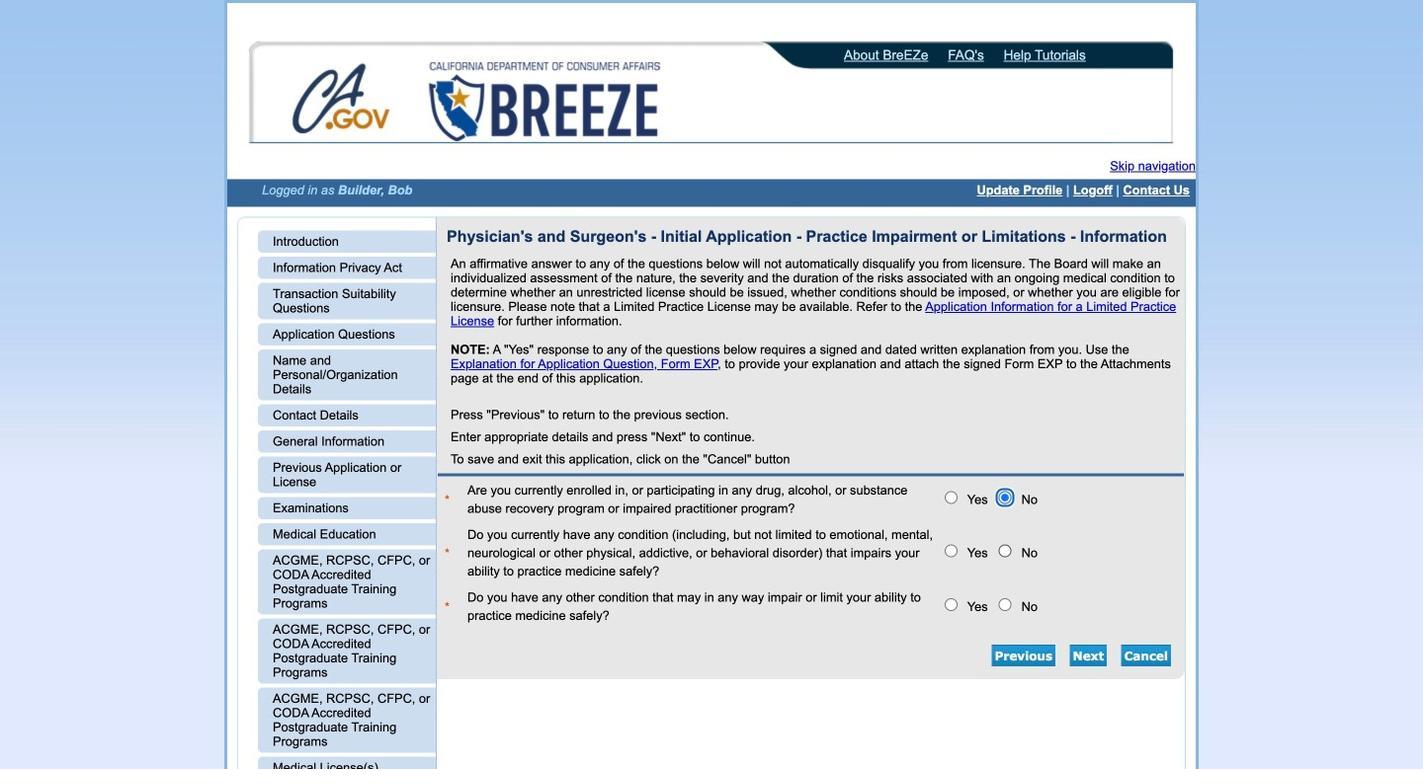Task type: locate. For each thing, give the bounding box(es) containing it.
1 horizontal spatial   radio
[[999, 599, 1012, 611]]

1   radio from the left
[[944, 599, 957, 611]]

state of california breeze image
[[425, 62, 664, 141]]

  radio
[[944, 491, 957, 504], [999, 491, 1012, 504], [944, 545, 957, 558], [999, 545, 1012, 558]]

None submit
[[992, 645, 1056, 667], [1070, 645, 1107, 667], [1121, 645, 1171, 667], [992, 645, 1056, 667], [1070, 645, 1107, 667], [1121, 645, 1171, 667]]

  radio
[[944, 599, 957, 611], [999, 599, 1012, 611]]

0 horizontal spatial   radio
[[944, 599, 957, 611]]



Task type: describe. For each thing, give the bounding box(es) containing it.
ca.gov image
[[292, 62, 392, 139]]

2   radio from the left
[[999, 599, 1012, 611]]



Task type: vqa. For each thing, say whether or not it's contained in the screenshot.
top   option
yes



